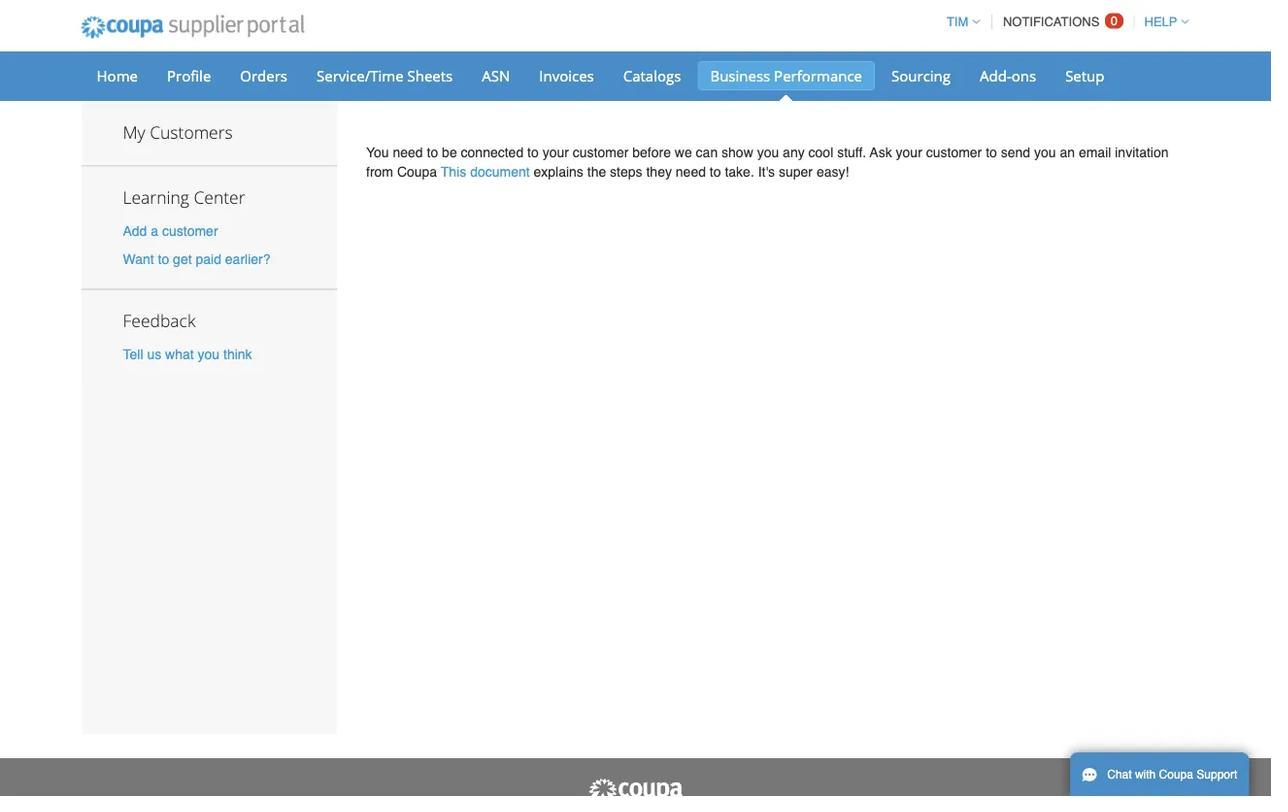 Task type: locate. For each thing, give the bounding box(es) containing it.
need
[[393, 145, 423, 160], [676, 164, 706, 180]]

1 horizontal spatial your
[[896, 145, 923, 160]]

service/time sheets
[[317, 66, 453, 85]]

this document explains the steps they need to take. it's super easy!
[[441, 164, 849, 180]]

an
[[1060, 145, 1075, 160]]

earlier?
[[225, 251, 271, 267]]

coupa inside button
[[1160, 768, 1194, 782]]

chat with coupa support button
[[1071, 753, 1250, 798]]

0 horizontal spatial customer
[[162, 223, 218, 238]]

you up it's
[[757, 145, 779, 160]]

be
[[442, 145, 457, 160]]

you
[[757, 145, 779, 160], [1035, 145, 1057, 160], [198, 346, 220, 362]]

customer up the
[[573, 145, 629, 160]]

help link
[[1136, 15, 1190, 29]]

invoices
[[539, 66, 594, 85]]

add a customer link
[[123, 223, 218, 238]]

document
[[470, 164, 530, 180]]

a
[[151, 223, 158, 238]]

get
[[173, 251, 192, 267]]

tell us what you think
[[123, 346, 252, 362]]

customer up want to get paid earlier?
[[162, 223, 218, 238]]

need right you
[[393, 145, 423, 160]]

coupa left this
[[397, 164, 437, 180]]

1 vertical spatial coupa supplier portal image
[[587, 778, 684, 798]]

0 horizontal spatial your
[[543, 145, 569, 160]]

your right ask
[[896, 145, 923, 160]]

your
[[543, 145, 569, 160], [896, 145, 923, 160]]

to down can
[[710, 164, 721, 180]]

1 horizontal spatial coupa supplier portal image
[[587, 778, 684, 798]]

customer left send
[[926, 145, 982, 160]]

profile link
[[154, 61, 224, 90]]

1 horizontal spatial coupa
[[1160, 768, 1194, 782]]

1 horizontal spatial customer
[[573, 145, 629, 160]]

0 horizontal spatial need
[[393, 145, 423, 160]]

0 vertical spatial coupa supplier portal image
[[68, 3, 318, 51]]

you right what
[[198, 346, 220, 362]]

0 horizontal spatial coupa
[[397, 164, 437, 180]]

to left be
[[427, 145, 438, 160]]

want
[[123, 251, 154, 267]]

service/time sheets link
[[304, 61, 466, 90]]

0 horizontal spatial you
[[198, 346, 220, 362]]

you need to be connected to your customer before we can show you any cool stuff.  ask your customer to send you an email invitation from coupa
[[366, 145, 1169, 180]]

1 vertical spatial need
[[676, 164, 706, 180]]

tim
[[947, 15, 969, 29]]

coupa supplier portal image
[[68, 3, 318, 51], [587, 778, 684, 798]]

want to get paid earlier? link
[[123, 251, 271, 267]]

invoices link
[[527, 61, 607, 90]]

coupa
[[397, 164, 437, 180], [1160, 768, 1194, 782]]

2 horizontal spatial customer
[[926, 145, 982, 160]]

to
[[427, 145, 438, 160], [528, 145, 539, 160], [986, 145, 998, 160], [710, 164, 721, 180], [158, 251, 169, 267]]

notifications
[[1003, 15, 1100, 29]]

want to get paid earlier?
[[123, 251, 271, 267]]

from
[[366, 164, 393, 180]]

you inside button
[[198, 346, 220, 362]]

1 horizontal spatial you
[[757, 145, 779, 160]]

need down we
[[676, 164, 706, 180]]

0 vertical spatial coupa
[[397, 164, 437, 180]]

add a customer
[[123, 223, 218, 238]]

asn link
[[469, 61, 523, 90]]

notifications 0
[[1003, 14, 1118, 29]]

help
[[1145, 15, 1178, 29]]

email
[[1079, 145, 1112, 160]]

the
[[588, 164, 606, 180]]

you left an
[[1035, 145, 1057, 160]]

what
[[165, 346, 194, 362]]

add-ons link
[[968, 61, 1049, 90]]

orders link
[[228, 61, 300, 90]]

1 vertical spatial coupa
[[1160, 768, 1194, 782]]

we
[[675, 145, 692, 160]]

profile
[[167, 66, 211, 85]]

catalogs link
[[611, 61, 694, 90]]

ask
[[870, 145, 892, 160]]

navigation
[[938, 3, 1190, 41]]

customers
[[150, 121, 233, 144]]

your up "explains" at the left
[[543, 145, 569, 160]]

to left get at the top left of page
[[158, 251, 169, 267]]

learning center
[[123, 185, 245, 208]]

steps
[[610, 164, 643, 180]]

this
[[441, 164, 467, 180]]

catalogs
[[623, 66, 681, 85]]

0
[[1111, 14, 1118, 28]]

0 vertical spatial need
[[393, 145, 423, 160]]

coupa right with
[[1160, 768, 1194, 782]]

tim link
[[938, 15, 980, 29]]

customer
[[573, 145, 629, 160], [926, 145, 982, 160], [162, 223, 218, 238]]



Task type: describe. For each thing, give the bounding box(es) containing it.
sourcing link
[[879, 61, 964, 90]]

business
[[711, 66, 771, 85]]

explains
[[534, 164, 584, 180]]

sheets
[[408, 66, 453, 85]]

support
[[1197, 768, 1238, 782]]

tell
[[123, 346, 143, 362]]

home link
[[84, 61, 151, 90]]

stuff.
[[838, 145, 867, 160]]

chat
[[1108, 768, 1132, 782]]

home
[[97, 66, 138, 85]]

setup
[[1066, 66, 1105, 85]]

1 horizontal spatial need
[[676, 164, 706, 180]]

show
[[722, 145, 754, 160]]

business performance link
[[698, 61, 875, 90]]

0 horizontal spatial coupa supplier portal image
[[68, 3, 318, 51]]

performance
[[774, 66, 863, 85]]

this document link
[[441, 164, 530, 180]]

sourcing
[[892, 66, 951, 85]]

setup link
[[1053, 61, 1118, 90]]

chat with coupa support
[[1108, 768, 1238, 782]]

connected
[[461, 145, 524, 160]]

feedback
[[123, 309, 196, 332]]

navigation containing notifications 0
[[938, 3, 1190, 41]]

cool
[[809, 145, 834, 160]]

paid
[[196, 251, 221, 267]]

add-
[[980, 66, 1012, 85]]

learning
[[123, 185, 189, 208]]

take.
[[725, 164, 755, 180]]

it's
[[758, 164, 775, 180]]

need inside "you need to be connected to your customer before we can show you any cool stuff.  ask your customer to send you an email invitation from coupa"
[[393, 145, 423, 160]]

orders
[[240, 66, 288, 85]]

invitation
[[1115, 145, 1169, 160]]

service/time
[[317, 66, 404, 85]]

easy!
[[817, 164, 849, 180]]

asn
[[482, 66, 510, 85]]

any
[[783, 145, 805, 160]]

center
[[194, 185, 245, 208]]

add-ons
[[980, 66, 1037, 85]]

2 your from the left
[[896, 145, 923, 160]]

business performance
[[711, 66, 863, 85]]

send
[[1001, 145, 1031, 160]]

think
[[223, 346, 252, 362]]

super
[[779, 164, 813, 180]]

add
[[123, 223, 147, 238]]

coupa inside "you need to be connected to your customer before we can show you any cool stuff.  ask your customer to send you an email invitation from coupa"
[[397, 164, 437, 180]]

2 horizontal spatial you
[[1035, 145, 1057, 160]]

can
[[696, 145, 718, 160]]

to left send
[[986, 145, 998, 160]]

my customers
[[123, 121, 233, 144]]

my
[[123, 121, 145, 144]]

you
[[366, 145, 389, 160]]

ons
[[1012, 66, 1037, 85]]

tell us what you think button
[[123, 345, 252, 364]]

us
[[147, 346, 161, 362]]

1 your from the left
[[543, 145, 569, 160]]

they
[[646, 164, 672, 180]]

with
[[1136, 768, 1156, 782]]

before
[[633, 145, 671, 160]]

to up "explains" at the left
[[528, 145, 539, 160]]



Task type: vqa. For each thing, say whether or not it's contained in the screenshot.
a
yes



